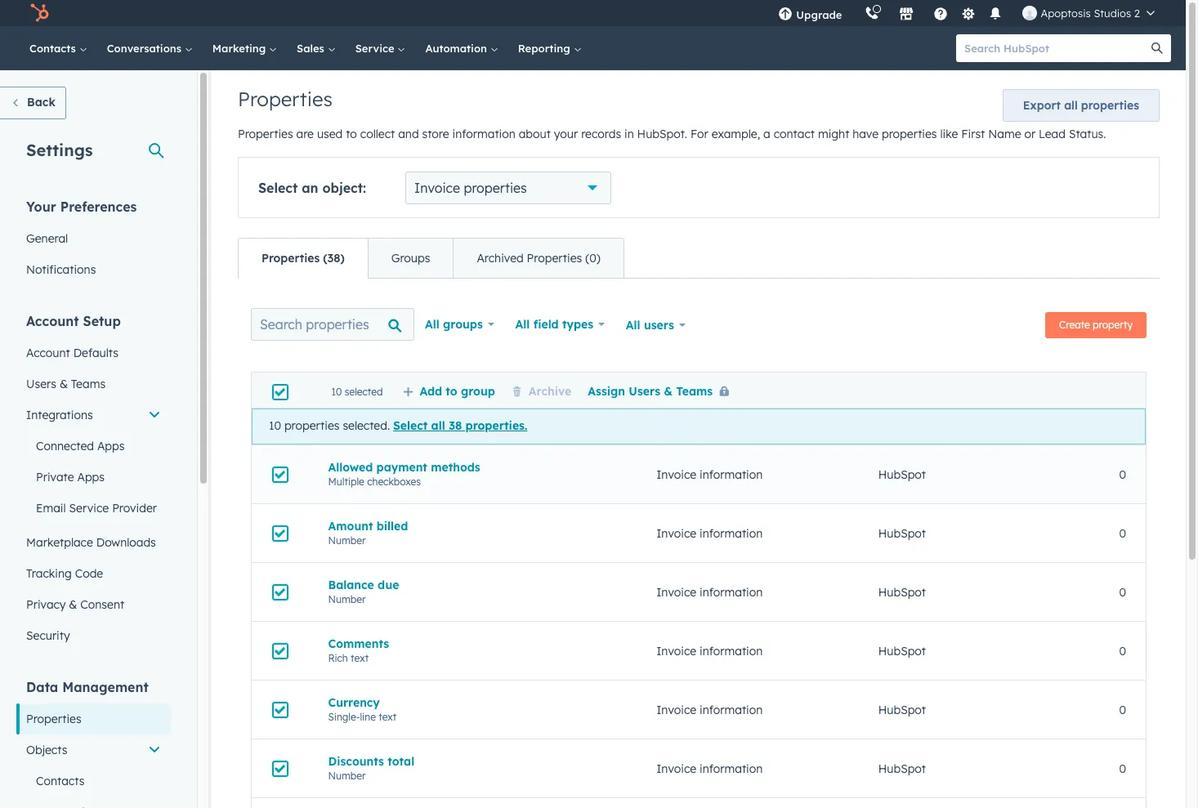 Task type: locate. For each thing, give the bounding box(es) containing it.
hubspot image
[[29, 3, 49, 23]]

properties inside tab panel
[[284, 419, 340, 433]]

2 account from the top
[[26, 346, 70, 360]]

2 vertical spatial number
[[328, 770, 366, 782]]

users inside tab panel
[[629, 384, 660, 399]]

1 horizontal spatial select
[[393, 419, 428, 433]]

apoptosis
[[1041, 7, 1091, 20]]

apps for connected apps
[[97, 439, 125, 454]]

help button
[[927, 0, 955, 26]]

marketplaces image
[[899, 7, 914, 22]]

settings link
[[958, 4, 979, 22]]

properties up are
[[238, 87, 333, 111]]

properties inside data management element
[[26, 712, 81, 727]]

assign users & teams button
[[588, 384, 736, 399]]

1 vertical spatial contacts
[[36, 774, 84, 789]]

1 vertical spatial select
[[393, 419, 428, 433]]

number
[[328, 534, 366, 546], [328, 593, 366, 605], [328, 770, 366, 782]]

number down balance at bottom
[[328, 593, 366, 605]]

connected
[[36, 439, 94, 454]]

types
[[562, 317, 593, 332]]

discounts
[[328, 754, 384, 769]]

properties.
[[466, 419, 528, 433]]

tracking
[[26, 566, 72, 581]]

menu containing apoptosis studios 2
[[767, 0, 1166, 26]]

store
[[422, 127, 449, 141]]

menu item
[[854, 0, 857, 26]]

account defaults
[[26, 346, 118, 360]]

select down add
[[393, 419, 428, 433]]

1 account from the top
[[26, 313, 79, 329]]

back
[[27, 95, 56, 110]]

tab list containing properties (38)
[[238, 238, 624, 279]]

1 vertical spatial 10
[[269, 419, 281, 433]]

account up account defaults
[[26, 313, 79, 329]]

reporting link
[[508, 26, 591, 70]]

38
[[449, 419, 462, 433]]

users right the assign
[[629, 384, 660, 399]]

add to group button
[[402, 384, 495, 399]]

0 vertical spatial text
[[351, 652, 369, 664]]

invoice information for balance due
[[656, 585, 763, 600]]

all left "users"
[[626, 318, 640, 333]]

number inside the balance due number
[[328, 593, 366, 605]]

teams down account defaults link
[[71, 377, 106, 391]]

contacts link down hubspot link
[[20, 26, 97, 70]]

your
[[26, 199, 56, 215]]

field
[[533, 317, 559, 332]]

6 0 from the top
[[1119, 761, 1126, 776]]

2 invoice information from the top
[[656, 526, 763, 541]]

0 horizontal spatial to
[[346, 127, 357, 141]]

1 vertical spatial text
[[379, 711, 397, 723]]

email service provider
[[36, 501, 157, 516]]

0 vertical spatial apps
[[97, 439, 125, 454]]

service
[[355, 42, 398, 55], [69, 501, 109, 516]]

data management
[[26, 679, 149, 696]]

3 number from the top
[[328, 770, 366, 782]]

0 vertical spatial number
[[328, 534, 366, 546]]

information for allowed payment methods
[[700, 467, 763, 482]]

invoice information
[[656, 467, 763, 482], [656, 526, 763, 541], [656, 585, 763, 600], [656, 644, 763, 658], [656, 702, 763, 717], [656, 761, 763, 776]]

0 horizontal spatial users
[[26, 377, 56, 391]]

invoice information for allowed payment methods
[[656, 467, 763, 482]]

text down comments
[[351, 652, 369, 664]]

properties up "status."
[[1081, 98, 1139, 113]]

notifications image
[[989, 7, 1003, 22]]

4 0 from the top
[[1119, 644, 1126, 658]]

1 number from the top
[[328, 534, 366, 546]]

marketing link
[[203, 26, 287, 70]]

6 hubspot from the top
[[878, 761, 926, 776]]

text
[[351, 652, 369, 664], [379, 711, 397, 723]]

multiple
[[328, 475, 364, 488]]

hubspot for comments
[[878, 644, 926, 658]]

apps for private apps
[[77, 470, 105, 485]]

2 0 from the top
[[1119, 526, 1126, 541]]

0 horizontal spatial &
[[60, 377, 68, 391]]

to right add
[[446, 384, 457, 399]]

number inside amount billed number
[[328, 534, 366, 546]]

preferences
[[60, 199, 137, 215]]

1 vertical spatial service
[[69, 501, 109, 516]]

1 horizontal spatial teams
[[676, 384, 713, 399]]

menu
[[767, 0, 1166, 26]]

to right 'used' at the left
[[346, 127, 357, 141]]

3 0 from the top
[[1119, 585, 1126, 600]]

invoice information for comments
[[656, 644, 763, 658]]

6 invoice information from the top
[[656, 761, 763, 776]]

4 hubspot from the top
[[878, 644, 926, 658]]

0 vertical spatial to
[[346, 127, 357, 141]]

add
[[420, 384, 442, 399]]

downloads
[[96, 535, 156, 550]]

calling icon image
[[865, 7, 880, 21]]

code
[[75, 566, 103, 581]]

private apps link
[[16, 462, 171, 493]]

all inside tab panel
[[431, 419, 445, 433]]

privacy & consent link
[[16, 589, 171, 620]]

properties link
[[16, 704, 171, 735]]

hubspot for allowed payment methods
[[878, 467, 926, 482]]

text right line
[[379, 711, 397, 723]]

a
[[763, 127, 771, 141]]

3 invoice information from the top
[[656, 585, 763, 600]]

& for consent
[[69, 597, 77, 612]]

properties left (38)
[[262, 251, 320, 266]]

properties left selected.
[[284, 419, 340, 433]]

all left 38
[[431, 419, 445, 433]]

contacts
[[29, 42, 79, 55], [36, 774, 84, 789]]

marketplace downloads
[[26, 535, 156, 550]]

apps inside "link"
[[77, 470, 105, 485]]

information
[[452, 127, 516, 141], [700, 467, 763, 482], [700, 526, 763, 541], [700, 585, 763, 600], [700, 644, 763, 658], [700, 702, 763, 717], [700, 761, 763, 776]]

invoice for currency
[[656, 702, 696, 717]]

defaults
[[73, 346, 118, 360]]

1 horizontal spatial service
[[355, 42, 398, 55]]

currency single-line text
[[328, 695, 397, 723]]

marketplaces button
[[890, 0, 924, 26]]

all left field
[[515, 317, 530, 332]]

1 invoice information from the top
[[656, 467, 763, 482]]

contacts link down objects
[[16, 766, 171, 797]]

& up integrations
[[60, 377, 68, 391]]

users up integrations
[[26, 377, 56, 391]]

notifications
[[26, 262, 96, 277]]

balance due button
[[328, 577, 617, 592]]

hubspot for amount billed
[[878, 526, 926, 541]]

0 horizontal spatial text
[[351, 652, 369, 664]]

10
[[331, 386, 342, 398], [269, 419, 281, 433]]

settings
[[26, 140, 93, 160]]

all field types button
[[505, 308, 615, 341]]

invoice inside popup button
[[414, 180, 460, 196]]

all
[[1064, 98, 1078, 113], [431, 419, 445, 433]]

5 hubspot from the top
[[878, 702, 926, 717]]

all left groups
[[425, 317, 440, 332]]

help image
[[934, 7, 948, 22]]

number inside discounts total number
[[328, 770, 366, 782]]

teams
[[71, 377, 106, 391], [676, 384, 713, 399]]

all inside "popup button"
[[425, 317, 440, 332]]

information for discounts total
[[700, 761, 763, 776]]

service inside account setup element
[[69, 501, 109, 516]]

objects button
[[16, 735, 171, 766]]

account defaults link
[[16, 338, 171, 369]]

2 horizontal spatial all
[[626, 318, 640, 333]]

3 hubspot from the top
[[878, 585, 926, 600]]

sales link
[[287, 26, 345, 70]]

information for comments
[[700, 644, 763, 658]]

2 hubspot from the top
[[878, 526, 926, 541]]

privacy & consent
[[26, 597, 124, 612]]

0 for discounts total
[[1119, 761, 1126, 776]]

1 horizontal spatial users
[[629, 384, 660, 399]]

tracking code link
[[16, 558, 171, 589]]

apoptosis studios 2
[[1041, 7, 1140, 20]]

select left an
[[258, 180, 298, 196]]

0 horizontal spatial 10
[[269, 419, 281, 433]]

all for all field types
[[515, 317, 530, 332]]

teams down all users popup button
[[676, 384, 713, 399]]

contacts link
[[20, 26, 97, 70], [16, 766, 171, 797]]

service right sales link
[[355, 42, 398, 55]]

users
[[26, 377, 56, 391], [629, 384, 660, 399]]

apoptosis studios 2 button
[[1013, 0, 1165, 26]]

1 vertical spatial number
[[328, 593, 366, 605]]

properties (38)
[[262, 251, 345, 266]]

0 vertical spatial all
[[1064, 98, 1078, 113]]

account setup element
[[16, 312, 171, 651]]

text inside currency single-line text
[[379, 711, 397, 723]]

back link
[[0, 87, 66, 119]]

0 for comments
[[1119, 644, 1126, 658]]

properties up objects
[[26, 712, 81, 727]]

0 horizontal spatial service
[[69, 501, 109, 516]]

email service provider link
[[16, 493, 171, 524]]

properties inside 'button'
[[1081, 98, 1139, 113]]

& right privacy at the bottom
[[69, 597, 77, 612]]

invoice for comments
[[656, 644, 696, 658]]

account up users & teams
[[26, 346, 70, 360]]

5 invoice information from the top
[[656, 702, 763, 717]]

number down 'discounts'
[[328, 770, 366, 782]]

0 vertical spatial account
[[26, 313, 79, 329]]

1 horizontal spatial text
[[379, 711, 397, 723]]

all users button
[[615, 308, 696, 342]]

10 selected
[[331, 386, 383, 398]]

tab panel
[[238, 278, 1160, 808]]

1 horizontal spatial all
[[1064, 98, 1078, 113]]

private apps
[[36, 470, 105, 485]]

properties left are
[[238, 127, 293, 141]]

apps up email service provider link
[[77, 470, 105, 485]]

2 number from the top
[[328, 593, 366, 605]]

export all properties
[[1023, 98, 1139, 113]]

0 vertical spatial 10
[[331, 386, 342, 398]]

1 hubspot from the top
[[878, 467, 926, 482]]

information for amount billed
[[700, 526, 763, 541]]

automation
[[425, 42, 490, 55]]

number down amount
[[328, 534, 366, 546]]

1 horizontal spatial &
[[69, 597, 77, 612]]

hubspot for currency
[[878, 702, 926, 717]]

consent
[[80, 597, 124, 612]]

properties down about
[[464, 180, 527, 196]]

0 vertical spatial service
[[355, 42, 398, 55]]

tab list
[[238, 238, 624, 279]]

discounts total button
[[328, 754, 617, 769]]

1 horizontal spatial 10
[[331, 386, 342, 398]]

1 vertical spatial to
[[446, 384, 457, 399]]

security link
[[16, 620, 171, 651]]

contacts down hubspot link
[[29, 42, 79, 55]]

0 horizontal spatial teams
[[71, 377, 106, 391]]

properties are used to collect and store information about your records in hubspot. for example, a contact might have properties like first name or lead status.
[[238, 127, 1106, 141]]

all right the export
[[1064, 98, 1078, 113]]

hubspot
[[878, 467, 926, 482], [878, 526, 926, 541], [878, 585, 926, 600], [878, 644, 926, 658], [878, 702, 926, 717], [878, 761, 926, 776]]

selected
[[345, 386, 383, 398]]

1 vertical spatial account
[[26, 346, 70, 360]]

contacts down objects
[[36, 774, 84, 789]]

all for all users
[[626, 318, 640, 333]]

0 horizontal spatial all
[[425, 317, 440, 332]]

0 vertical spatial select
[[258, 180, 298, 196]]

1 vertical spatial apps
[[77, 470, 105, 485]]

0 vertical spatial contacts
[[29, 42, 79, 55]]

1 horizontal spatial all
[[515, 317, 530, 332]]

& for teams
[[60, 377, 68, 391]]

4 invoice information from the top
[[656, 644, 763, 658]]

total
[[388, 754, 415, 769]]

invoice for allowed payment methods
[[656, 467, 696, 482]]

group
[[461, 384, 495, 399]]

sales
[[297, 42, 327, 55]]

property
[[1093, 319, 1133, 331]]

& right the assign
[[664, 384, 673, 399]]

invoice information for currency
[[656, 702, 763, 717]]

properties left "like"
[[882, 127, 937, 141]]

service down "private apps" "link"
[[69, 501, 109, 516]]

apps down integrations button
[[97, 439, 125, 454]]

0 horizontal spatial all
[[431, 419, 445, 433]]

hubspot for discounts total
[[878, 761, 926, 776]]

provider
[[112, 501, 157, 516]]

invoice for balance due
[[656, 585, 696, 600]]

5 0 from the top
[[1119, 702, 1126, 717]]

amount billed button
[[328, 519, 617, 533]]

1 horizontal spatial to
[[446, 384, 457, 399]]

all groups
[[425, 317, 483, 332]]

1 vertical spatial all
[[431, 419, 445, 433]]

1 0 from the top
[[1119, 467, 1126, 482]]



Task type: vqa. For each thing, say whether or not it's contained in the screenshot.
Invoice properties
yes



Task type: describe. For each thing, give the bounding box(es) containing it.
discounts total number
[[328, 754, 415, 782]]

(0)
[[585, 251, 601, 266]]

teams inside account setup element
[[71, 377, 106, 391]]

security
[[26, 629, 70, 643]]

properties inside popup button
[[464, 180, 527, 196]]

contact
[[774, 127, 815, 141]]

data management element
[[16, 678, 171, 808]]

2
[[1134, 7, 1140, 20]]

0 for balance due
[[1119, 585, 1126, 600]]

Search search field
[[251, 308, 414, 341]]

checkboxes
[[367, 475, 421, 488]]

text inside comments rich text
[[351, 652, 369, 664]]

search button
[[1143, 34, 1171, 62]]

all for all groups
[[425, 317, 440, 332]]

assign
[[588, 384, 625, 399]]

account for account setup
[[26, 313, 79, 329]]

amount billed number
[[328, 519, 408, 546]]

balance due number
[[328, 577, 399, 605]]

used
[[317, 127, 343, 141]]

connected apps link
[[16, 431, 171, 462]]

tracking code
[[26, 566, 103, 581]]

management
[[62, 679, 149, 696]]

archived
[[477, 251, 524, 266]]

tab panel containing all groups
[[238, 278, 1160, 808]]

rich
[[328, 652, 348, 664]]

10 for 10 properties selected. select all 38 properties.
[[269, 419, 281, 433]]

upgrade image
[[778, 7, 793, 22]]

all inside export all properties 'button'
[[1064, 98, 1078, 113]]

like
[[940, 127, 958, 141]]

billed
[[377, 519, 408, 533]]

marketplace downloads link
[[16, 527, 171, 558]]

settings image
[[961, 7, 976, 22]]

balance
[[328, 577, 374, 592]]

calling icon button
[[859, 2, 886, 24]]

10 for 10 selected
[[331, 386, 342, 398]]

properties (38) link
[[239, 239, 368, 278]]

for
[[691, 127, 708, 141]]

conversations link
[[97, 26, 203, 70]]

currency
[[328, 695, 380, 710]]

assign users & teams
[[588, 384, 713, 399]]

might
[[818, 127, 849, 141]]

archive
[[529, 384, 572, 399]]

in
[[624, 127, 634, 141]]

allowed
[[328, 460, 373, 474]]

hubspot for balance due
[[878, 585, 926, 600]]

general
[[26, 231, 68, 246]]

are
[[296, 127, 314, 141]]

archived properties (0) link
[[453, 239, 623, 278]]

and
[[398, 127, 419, 141]]

example,
[[712, 127, 760, 141]]

an
[[302, 180, 318, 196]]

1 vertical spatial contacts link
[[16, 766, 171, 797]]

invoice properties button
[[405, 172, 611, 204]]

integrations
[[26, 408, 93, 423]]

general link
[[16, 223, 171, 254]]

search image
[[1152, 43, 1163, 54]]

comments
[[328, 636, 389, 651]]

setup
[[83, 313, 121, 329]]

users
[[644, 318, 674, 333]]

conversations
[[107, 42, 185, 55]]

name
[[988, 127, 1021, 141]]

0 for amount billed
[[1119, 526, 1126, 541]]

your
[[554, 127, 578, 141]]

first
[[961, 127, 985, 141]]

information for currency
[[700, 702, 763, 717]]

invoice for amount billed
[[656, 526, 696, 541]]

0 for allowed payment methods
[[1119, 467, 1126, 482]]

0 vertical spatial contacts link
[[20, 26, 97, 70]]

service link
[[345, 26, 416, 70]]

archive button
[[512, 384, 572, 399]]

groups
[[443, 317, 483, 332]]

contacts inside data management element
[[36, 774, 84, 789]]

Search HubSpot search field
[[956, 34, 1157, 62]]

users & teams
[[26, 377, 106, 391]]

automation link
[[416, 26, 508, 70]]

have
[[853, 127, 879, 141]]

users inside account setup element
[[26, 377, 56, 391]]

account setup
[[26, 313, 121, 329]]

data
[[26, 679, 58, 696]]

2 horizontal spatial &
[[664, 384, 673, 399]]

invoice information for discounts total
[[656, 761, 763, 776]]

email
[[36, 501, 66, 516]]

number for balance
[[328, 593, 366, 605]]

archived properties (0)
[[477, 251, 601, 266]]

comments rich text
[[328, 636, 389, 664]]

number for discounts
[[328, 770, 366, 782]]

tara schultz image
[[1023, 6, 1038, 20]]

export all properties button
[[1003, 89, 1160, 122]]

0 horizontal spatial select
[[258, 180, 298, 196]]

currency button
[[328, 695, 617, 710]]

privacy
[[26, 597, 66, 612]]

status.
[[1069, 127, 1106, 141]]

create property button
[[1045, 312, 1147, 338]]

notifications button
[[982, 0, 1010, 26]]

invoice information for amount billed
[[656, 526, 763, 541]]

account for account defaults
[[26, 346, 70, 360]]

groups
[[391, 251, 430, 266]]

create
[[1059, 319, 1090, 331]]

groups link
[[368, 239, 453, 278]]

all field types
[[515, 317, 593, 332]]

your preferences element
[[16, 198, 171, 285]]

0 for currency
[[1119, 702, 1126, 717]]

users & teams link
[[16, 369, 171, 400]]

number for amount
[[328, 534, 366, 546]]

select all 38 properties. button
[[393, 419, 528, 435]]

properties left "(0)"
[[527, 251, 582, 266]]

invoice for discounts total
[[656, 761, 696, 776]]

lead
[[1039, 127, 1066, 141]]

object:
[[322, 180, 366, 196]]

10 properties selected. select all 38 properties.
[[269, 419, 528, 433]]

information for balance due
[[700, 585, 763, 600]]

notifications link
[[16, 254, 171, 285]]

payment
[[376, 460, 427, 474]]

marketing
[[212, 42, 269, 55]]



